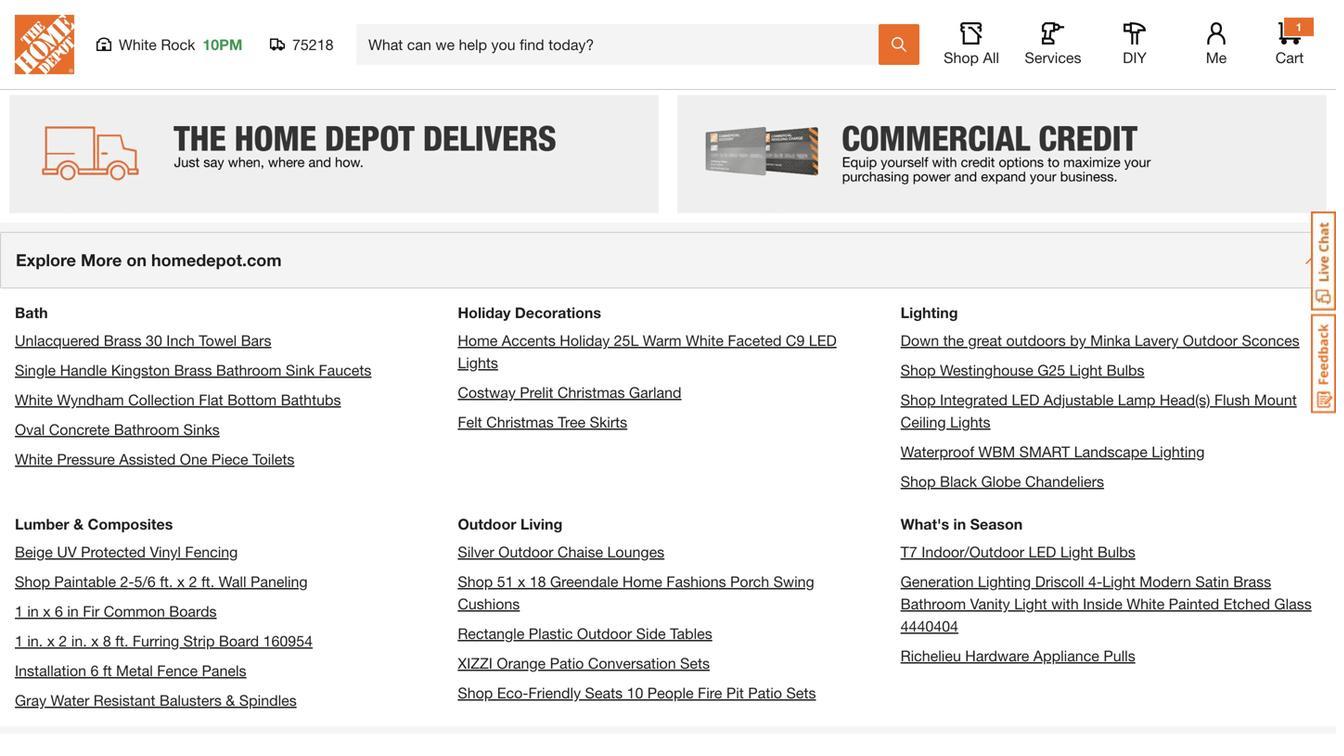 Task type: locate. For each thing, give the bounding box(es) containing it.
inside
[[1083, 595, 1123, 613]]

silver outdoor chaise lounges
[[458, 543, 665, 561]]

75218 button
[[270, 35, 334, 54]]

bulbs up the 4-
[[1098, 543, 1136, 561]]

landscape
[[1074, 443, 1148, 461]]

0 vertical spatial bulbs
[[1107, 361, 1145, 379]]

lighting up vanity
[[978, 573, 1031, 591]]

0 horizontal spatial &
[[73, 515, 84, 533]]

lights inside shop integrated led adjustable lamp head(s) flush mount ceiling lights
[[950, 413, 991, 431]]

1 horizontal spatial christmas
[[558, 384, 625, 401]]

shop up ceiling
[[901, 391, 936, 409]]

lights down integrated
[[950, 413, 991, 431]]

led down shop westinghouse g25 light bulbs
[[1012, 391, 1040, 409]]

bottom
[[227, 391, 277, 409]]

white rock 10pm
[[119, 36, 243, 53]]

1 horizontal spatial lights
[[950, 413, 991, 431]]

in. up installation
[[27, 632, 43, 650]]

bath
[[15, 304, 48, 322]]

light up driscoll
[[1061, 543, 1094, 561]]

brass up the etched
[[1234, 573, 1272, 591]]

explore more on homedepot.com button
[[0, 232, 1336, 289]]

bulbs for shop westinghouse g25 light bulbs
[[1107, 361, 1145, 379]]

shop for shop paintable 2-5/6 ft. x 2 ft. wall paneling
[[15, 573, 50, 591]]

outdoor up xizzi orange patio conversation sets link
[[577, 625, 632, 643]]

modern
[[1140, 573, 1192, 591]]

painted
[[1169, 595, 1220, 613]]

0 horizontal spatial min. purchase required
[[23, 17, 243, 36]]

1 down "beige"
[[15, 603, 23, 620]]

led inside shop integrated led adjustable lamp head(s) flush mount ceiling lights
[[1012, 391, 1040, 409]]

1 horizontal spatial required
[[604, 17, 688, 36]]

assisted
[[119, 451, 176, 468]]

bathroom down generation
[[901, 595, 966, 613]]

christmas down prelit
[[486, 413, 554, 431]]

lighting up down
[[901, 304, 958, 322]]

bulbs up 'lamp'
[[1107, 361, 1145, 379]]

led right c9
[[809, 332, 837, 349]]

outdoor
[[1183, 332, 1238, 349], [458, 515, 516, 533], [499, 543, 554, 561], [577, 625, 632, 643]]

costway
[[458, 384, 516, 401]]

1 vertical spatial &
[[226, 692, 235, 709]]

down the great outdoors by minka lavery outdoor sconces link
[[901, 332, 1300, 349]]

living
[[521, 515, 563, 533]]

min. purchase required link
[[9, 0, 436, 58], [455, 0, 882, 58], [900, 0, 1327, 58]]

51
[[497, 573, 514, 591]]

1
[[1296, 20, 1302, 33], [15, 603, 23, 620], [15, 632, 23, 650]]

2 vertical spatial brass
[[1234, 573, 1272, 591]]

0 horizontal spatial ft.
[[115, 632, 128, 650]]

season
[[970, 515, 1023, 533]]

in. left 8 at the left bottom
[[71, 632, 87, 650]]

boards
[[169, 603, 217, 620]]

collection
[[128, 391, 195, 409]]

1 horizontal spatial sets
[[786, 684, 816, 702]]

1 horizontal spatial patio
[[748, 684, 782, 702]]

0 vertical spatial bathroom
[[216, 361, 282, 379]]

1 purchase from the left
[[63, 17, 154, 36]]

& up uv
[[73, 515, 84, 533]]

faceted
[[728, 332, 782, 349]]

1 vertical spatial led
[[1012, 391, 1040, 409]]

1 vertical spatial 2
[[59, 632, 67, 650]]

1 horizontal spatial purchase
[[509, 17, 599, 36]]

1 horizontal spatial holiday
[[560, 332, 610, 349]]

0 vertical spatial 1
[[1296, 20, 1302, 33]]

diy button
[[1105, 22, 1165, 67]]

home left accents
[[458, 332, 498, 349]]

brass down inch
[[174, 361, 212, 379]]

fence
[[157, 662, 198, 680]]

0 vertical spatial &
[[73, 515, 84, 533]]

10pm
[[203, 36, 243, 53]]

holiday decorations
[[458, 304, 601, 322]]

0 vertical spatial 6
[[55, 603, 63, 620]]

great
[[968, 332, 1002, 349]]

1 vertical spatial lights
[[950, 413, 991, 431]]

1 vertical spatial lighting
[[1152, 443, 1205, 461]]

the home depot logo image
[[15, 15, 74, 74]]

shop black globe chandeliers
[[901, 473, 1104, 490]]

shop left all
[[944, 49, 979, 66]]

0 horizontal spatial in.
[[27, 632, 43, 650]]

white for white pressure assisted one piece toilets
[[15, 451, 53, 468]]

chandeliers
[[1025, 473, 1104, 490]]

bulbs for t7 indoor/outdoor led light bulbs
[[1098, 543, 1136, 561]]

2 required from the left
[[604, 17, 688, 36]]

panels
[[202, 662, 246, 680]]

2 horizontal spatial ft.
[[201, 573, 215, 591]]

led for indoor/outdoor
[[1029, 543, 1057, 561]]

6 left ft
[[90, 662, 99, 680]]

2 horizontal spatial bathroom
[[901, 595, 966, 613]]

x right 51
[[518, 573, 526, 591]]

0 horizontal spatial purchase
[[63, 17, 154, 36]]

1 vertical spatial brass
[[174, 361, 212, 379]]

required for second min. purchase required link
[[604, 17, 688, 36]]

me
[[1206, 49, 1227, 66]]

towel
[[199, 332, 237, 349]]

1 horizontal spatial bathroom
[[216, 361, 282, 379]]

shop down "beige"
[[15, 573, 50, 591]]

2 up boards
[[189, 573, 197, 591]]

shop inside shop all button
[[944, 49, 979, 66]]

waterproof
[[901, 443, 975, 461]]

felt christmas tree skirts link
[[458, 413, 628, 431]]

shop inside "shop 51  x 18 greendale home fashions porch swing cushions"
[[458, 573, 493, 591]]

shop eco-friendly seats 10 people fire pit patio sets link
[[458, 684, 816, 702]]

0 horizontal spatial lighting
[[901, 304, 958, 322]]

strip
[[183, 632, 215, 650]]

1 min. purchase required from the left
[[23, 17, 243, 36]]

x up installation
[[47, 632, 55, 650]]

patio up friendly
[[550, 655, 584, 672]]

1 vertical spatial holiday
[[560, 332, 610, 349]]

ft. left wall
[[201, 573, 215, 591]]

holiday down decorations
[[560, 332, 610, 349]]

shop up 'cushions'
[[458, 573, 493, 591]]

shop paintable 2-5/6 ft. x 2 ft. wall paneling link
[[15, 573, 308, 591]]

lighting inside 'generation lighting driscoll 4-light modern satin brass bathroom vanity light with inside white painted etched glass 4440404'
[[978, 573, 1031, 591]]

2 horizontal spatial brass
[[1234, 573, 1272, 591]]

ceiling
[[901, 413, 946, 431]]

1 min. purchase required link from the left
[[9, 0, 436, 58]]

1 horizontal spatial lighting
[[978, 573, 1031, 591]]

black
[[940, 473, 977, 490]]

2 up installation
[[59, 632, 67, 650]]

1 required from the left
[[158, 17, 243, 36]]

1 horizontal spatial min. purchase required
[[469, 17, 688, 36]]

c9
[[786, 332, 805, 349]]

white left rock
[[119, 36, 157, 53]]

&
[[73, 515, 84, 533], [226, 692, 235, 709]]

shop down xizzi
[[458, 684, 493, 702]]

light up inside
[[1103, 573, 1136, 591]]

& down panels on the bottom of the page
[[226, 692, 235, 709]]

white inside home accents holiday 25l warm white faceted c9 led lights
[[686, 332, 724, 349]]

0 horizontal spatial holiday
[[458, 304, 511, 322]]

christmas up the skirts at left bottom
[[558, 384, 625, 401]]

sconces
[[1242, 332, 1300, 349]]

1 for 1 in x 6 in fir common boards
[[15, 603, 23, 620]]

plastic
[[529, 625, 573, 643]]

t7
[[901, 543, 918, 561]]

0 horizontal spatial patio
[[550, 655, 584, 672]]

required for 3rd min. purchase required link from left
[[1049, 17, 1133, 36]]

0 vertical spatial christmas
[[558, 384, 625, 401]]

1 inside cart 1
[[1296, 20, 1302, 33]]

2 horizontal spatial purchase
[[954, 17, 1045, 36]]

patio right pit
[[748, 684, 782, 702]]

minka
[[1091, 332, 1131, 349]]

0 vertical spatial led
[[809, 332, 837, 349]]

shop for shop black globe chandeliers
[[901, 473, 936, 490]]

x for 1 in. x 2 in. x 8 ft. furring strip board 160954
[[47, 632, 55, 650]]

costway prelit christmas garland
[[458, 384, 682, 401]]

0 horizontal spatial min.
[[23, 17, 59, 36]]

led
[[809, 332, 837, 349], [1012, 391, 1040, 409], [1029, 543, 1057, 561]]

3 required from the left
[[1049, 17, 1133, 36]]

brass
[[104, 332, 142, 349], [174, 361, 212, 379], [1234, 573, 1272, 591]]

25l
[[614, 332, 639, 349]]

1 vertical spatial bulbs
[[1098, 543, 1136, 561]]

lumber & composites
[[15, 515, 173, 533]]

down
[[901, 332, 939, 349]]

satin
[[1196, 573, 1229, 591]]

brass inside 'generation lighting driscoll 4-light modern satin brass bathroom vanity light with inside white painted etched glass 4440404'
[[1234, 573, 1272, 591]]

2 horizontal spatial min. purchase required link
[[900, 0, 1327, 58]]

1 vertical spatial home
[[623, 573, 662, 591]]

ft. right 8 at the left bottom
[[115, 632, 128, 650]]

resistant
[[93, 692, 155, 709]]

home down "lounges"
[[623, 573, 662, 591]]

homedepot.com
[[151, 250, 282, 270]]

1 horizontal spatial 2
[[189, 573, 197, 591]]

ft
[[103, 662, 112, 680]]

1 horizontal spatial 6
[[90, 662, 99, 680]]

unlacquered
[[15, 332, 100, 349]]

white down single
[[15, 391, 53, 409]]

1 in x 6 in fir common boards
[[15, 603, 217, 620]]

commercial credit options to maximize your purchasing power image
[[677, 95, 1327, 213]]

mount
[[1255, 391, 1297, 409]]

flat
[[199, 391, 223, 409]]

wbm
[[979, 443, 1016, 461]]

3 min. from the left
[[914, 17, 950, 36]]

composites
[[88, 515, 173, 533]]

uv
[[57, 543, 77, 561]]

2 vertical spatial lighting
[[978, 573, 1031, 591]]

sets down tables
[[680, 655, 710, 672]]

0 vertical spatial brass
[[104, 332, 142, 349]]

lounges
[[607, 543, 665, 561]]

0 horizontal spatial christmas
[[486, 413, 554, 431]]

white for white rock 10pm
[[119, 36, 157, 53]]

2 horizontal spatial min. purchase required
[[914, 17, 1133, 36]]

shop paintable 2-5/6 ft. x 2 ft. wall paneling
[[15, 573, 308, 591]]

0 horizontal spatial lights
[[458, 354, 498, 372]]

shop
[[944, 49, 979, 66], [901, 361, 936, 379], [901, 391, 936, 409], [901, 473, 936, 490], [15, 573, 50, 591], [458, 573, 493, 591], [458, 684, 493, 702]]

ft. right 5/6
[[160, 573, 173, 591]]

live chat image
[[1311, 212, 1336, 311]]

bars
[[241, 332, 271, 349]]

beige uv protected vinyl fencing link
[[15, 543, 238, 561]]

sets right pit
[[786, 684, 816, 702]]

gray water resistant balusters & spindles link
[[15, 692, 297, 709]]

white right warm
[[686, 332, 724, 349]]

2 horizontal spatial required
[[1049, 17, 1133, 36]]

1 in. from the left
[[27, 632, 43, 650]]

1 vertical spatial patio
[[748, 684, 782, 702]]

bathroom up the bottom
[[216, 361, 282, 379]]

etched
[[1224, 595, 1270, 613]]

0 horizontal spatial home
[[458, 332, 498, 349]]

outdoor living
[[458, 515, 563, 533]]

2 min. purchase required from the left
[[469, 17, 688, 36]]

friendly
[[529, 684, 581, 702]]

holiday
[[458, 304, 511, 322], [560, 332, 610, 349]]

2 horizontal spatial in
[[954, 515, 966, 533]]

bathroom up assisted at the left of page
[[114, 421, 179, 438]]

1 up installation
[[15, 632, 23, 650]]

0 vertical spatial home
[[458, 332, 498, 349]]

white pressure assisted one piece toilets
[[15, 451, 295, 468]]

min.
[[23, 17, 59, 36], [469, 17, 504, 36], [914, 17, 950, 36]]

3 min. purchase required from the left
[[914, 17, 1133, 36]]

unlacquered brass 30 inch towel bars link
[[15, 332, 271, 349]]

1 horizontal spatial min.
[[469, 17, 504, 36]]

0 horizontal spatial bathroom
[[114, 421, 179, 438]]

shop down down
[[901, 361, 936, 379]]

white down oval
[[15, 451, 53, 468]]

home inside home accents holiday 25l warm white faceted c9 led lights
[[458, 332, 498, 349]]

vanity
[[970, 595, 1010, 613]]

1 horizontal spatial in.
[[71, 632, 87, 650]]

fashions
[[667, 573, 726, 591]]

2 vertical spatial led
[[1029, 543, 1057, 561]]

board
[[219, 632, 259, 650]]

0 horizontal spatial sets
[[680, 655, 710, 672]]

ft. for furring
[[115, 632, 128, 650]]

brass left 30 at the top left
[[104, 332, 142, 349]]

holiday up accents
[[458, 304, 511, 322]]

rectangle plastic outdoor side tables
[[458, 625, 712, 643]]

x left 8 at the left bottom
[[91, 632, 99, 650]]

white inside 'generation lighting driscoll 4-light modern satin brass bathroom vanity light with inside white painted etched glass 4440404'
[[1127, 595, 1165, 613]]

white wyndham collection flat bottom bathtubs link
[[15, 391, 341, 409]]

led up driscoll
[[1029, 543, 1057, 561]]

6 left fir
[[55, 603, 63, 620]]

0 vertical spatial lights
[[458, 354, 498, 372]]

rock
[[161, 36, 195, 53]]

0 horizontal spatial 2
[[59, 632, 67, 650]]

2 horizontal spatial lighting
[[1152, 443, 1205, 461]]

2 vertical spatial 1
[[15, 632, 23, 650]]

lights inside home accents holiday 25l warm white faceted c9 led lights
[[458, 354, 498, 372]]

2 vertical spatial bathroom
[[901, 595, 966, 613]]

shop for shop 51  x 18 greendale home fashions porch swing cushions
[[458, 573, 493, 591]]

shop inside shop integrated led adjustable lamp head(s) flush mount ceiling lights
[[901, 391, 936, 409]]

appliance
[[1034, 647, 1100, 665]]

x up boards
[[177, 573, 185, 591]]

1 vertical spatial 1
[[15, 603, 23, 620]]

2 purchase from the left
[[509, 17, 599, 36]]

1 up cart
[[1296, 20, 1302, 33]]

x left fir
[[43, 603, 51, 620]]

1 vertical spatial sets
[[786, 684, 816, 702]]

0 horizontal spatial required
[[158, 17, 243, 36]]

white down modern in the right of the page
[[1127, 595, 1165, 613]]

x inside "shop 51  x 18 greendale home fashions porch swing cushions"
[[518, 573, 526, 591]]

0 horizontal spatial min. purchase required link
[[9, 0, 436, 58]]

lighting down head(s)
[[1152, 443, 1205, 461]]

orange
[[497, 655, 546, 672]]

fir
[[83, 603, 100, 620]]

0 vertical spatial 2
[[189, 573, 197, 591]]

shop down waterproof
[[901, 473, 936, 490]]

lights up 'costway'
[[458, 354, 498, 372]]

0 vertical spatial holiday
[[458, 304, 511, 322]]

x
[[177, 573, 185, 591], [518, 573, 526, 591], [43, 603, 51, 620], [47, 632, 55, 650], [91, 632, 99, 650]]

lighting
[[901, 304, 958, 322], [1152, 443, 1205, 461], [978, 573, 1031, 591]]

1 horizontal spatial home
[[623, 573, 662, 591]]

0 vertical spatial patio
[[550, 655, 584, 672]]

1 horizontal spatial min. purchase required link
[[455, 0, 882, 58]]

0 horizontal spatial in
[[27, 603, 39, 620]]

the home depot delivers image
[[9, 95, 659, 213]]

0 vertical spatial sets
[[680, 655, 710, 672]]

2 min. purchase required link from the left
[[455, 0, 882, 58]]

required
[[158, 17, 243, 36], [604, 17, 688, 36], [1049, 17, 1133, 36]]

2 horizontal spatial min.
[[914, 17, 950, 36]]

bulbs
[[1107, 361, 1145, 379], [1098, 543, 1136, 561]]



Task type: vqa. For each thing, say whether or not it's contained in the screenshot.


Task type: describe. For each thing, give the bounding box(es) containing it.
shop for shop integrated led adjustable lamp head(s) flush mount ceiling lights
[[901, 391, 936, 409]]

common
[[104, 603, 165, 620]]

led for integrated
[[1012, 391, 1040, 409]]

silver
[[458, 543, 494, 561]]

gray water resistant balusters & spindles
[[15, 692, 297, 709]]

services button
[[1024, 22, 1083, 67]]

white for white wyndham collection flat bottom bathtubs
[[15, 391, 53, 409]]

down the great outdoors by minka lavery outdoor sconces
[[901, 332, 1300, 349]]

kingston
[[111, 361, 170, 379]]

ft. for wall
[[201, 573, 215, 591]]

t7 indoor/outdoor led light bulbs link
[[901, 543, 1136, 561]]

richelieu hardware appliance pulls
[[901, 647, 1136, 665]]

2 min. from the left
[[469, 17, 504, 36]]

in for season
[[954, 515, 966, 533]]

swing
[[774, 573, 815, 591]]

more
[[81, 250, 122, 270]]

outdoor up silver
[[458, 515, 516, 533]]

glass
[[1275, 595, 1312, 613]]

g25
[[1038, 361, 1066, 379]]

1 in. x 2 in. x 8 ft. furring strip board 160954
[[15, 632, 313, 650]]

x for 1 in x 6 in fir common boards
[[43, 603, 51, 620]]

outdoor down living
[[499, 543, 554, 561]]

head(s)
[[1160, 391, 1211, 409]]

2-
[[120, 573, 134, 591]]

1 for 1 in. x 2 in. x 8 ft. furring strip board 160954
[[15, 632, 23, 650]]

outdoor right lavery
[[1183, 332, 1238, 349]]

decorations
[[515, 304, 601, 322]]

1 vertical spatial christmas
[[486, 413, 554, 431]]

0 horizontal spatial 6
[[55, 603, 63, 620]]

toilets
[[252, 451, 295, 468]]

single handle kingston brass bathroom sink faucets
[[15, 361, 372, 379]]

what's in season
[[901, 515, 1023, 533]]

0 vertical spatial lighting
[[901, 304, 958, 322]]

xizzi
[[458, 655, 493, 672]]

piece
[[212, 451, 248, 468]]

wall
[[219, 573, 246, 591]]

vinyl
[[150, 543, 181, 561]]

1 min. from the left
[[23, 17, 59, 36]]

richelieu
[[901, 647, 961, 665]]

holiday inside home accents holiday 25l warm white faceted c9 led lights
[[560, 332, 610, 349]]

1 horizontal spatial in
[[67, 603, 79, 620]]

installation
[[15, 662, 86, 680]]

min. purchase required for second min. purchase required link
[[469, 17, 688, 36]]

4-
[[1089, 573, 1103, 591]]

min. purchase required for 3rd min. purchase required link from right
[[23, 17, 243, 36]]

1 vertical spatial 6
[[90, 662, 99, 680]]

skirts
[[590, 413, 628, 431]]

side
[[636, 625, 666, 643]]

sinks
[[183, 421, 220, 438]]

bathroom inside 'generation lighting driscoll 4-light modern satin brass bathroom vanity light with inside white painted etched glass 4440404'
[[901, 595, 966, 613]]

paneling
[[251, 573, 308, 591]]

shop for shop all
[[944, 49, 979, 66]]

1 in. x 2 in. x 8 ft. furring strip board 160954 link
[[15, 632, 313, 650]]

services
[[1025, 49, 1082, 66]]

160954
[[263, 632, 313, 650]]

explore
[[16, 250, 76, 270]]

1 in x 6 in fir common boards link
[[15, 603, 217, 620]]

shop for shop westinghouse g25 light bulbs
[[901, 361, 936, 379]]

xizzi orange patio conversation sets
[[458, 655, 710, 672]]

3 purchase from the left
[[954, 17, 1045, 36]]

shop black globe chandeliers link
[[901, 473, 1104, 490]]

conversation
[[588, 655, 676, 672]]

What can we help you find today? search field
[[368, 25, 878, 64]]

5/6
[[134, 573, 156, 591]]

1 horizontal spatial brass
[[174, 361, 212, 379]]

lights for integrated
[[950, 413, 991, 431]]

home accents holiday 25l warm white faceted c9 led lights
[[458, 332, 837, 372]]

feedback link image
[[1311, 314, 1336, 414]]

home inside "shop 51  x 18 greendale home fashions porch swing cushions"
[[623, 573, 662, 591]]

spindles
[[239, 692, 297, 709]]

one
[[180, 451, 207, 468]]

chaise
[[558, 543, 603, 561]]

required for 3rd min. purchase required link from right
[[158, 17, 243, 36]]

beige uv protected vinyl fencing
[[15, 543, 238, 561]]

shop integrated led adjustable lamp head(s) flush mount ceiling lights link
[[901, 391, 1297, 431]]

adjustable
[[1044, 391, 1114, 409]]

shop all
[[944, 49, 999, 66]]

wyndham
[[57, 391, 124, 409]]

75218
[[292, 36, 334, 53]]

waterproof wbm smart landscape lighting link
[[901, 443, 1205, 461]]

eco-
[[497, 684, 529, 702]]

cart 1
[[1276, 20, 1304, 66]]

generation lighting driscoll 4-light modern satin brass bathroom vanity light with inside white painted etched glass 4440404 link
[[901, 573, 1312, 635]]

10
[[627, 684, 643, 702]]

fencing
[[185, 543, 238, 561]]

light left with
[[1014, 595, 1047, 613]]

protected
[[81, 543, 146, 561]]

1 horizontal spatial ft.
[[160, 573, 173, 591]]

garland
[[629, 384, 682, 401]]

led inside home accents holiday 25l warm white faceted c9 led lights
[[809, 332, 837, 349]]

generation lighting driscoll 4-light modern satin brass bathroom vanity light with inside white painted etched glass 4440404
[[901, 573, 1312, 635]]

flush
[[1215, 391, 1250, 409]]

3 min. purchase required link from the left
[[900, 0, 1327, 58]]

what's
[[901, 515, 950, 533]]

min. purchase required for 3rd min. purchase required link from left
[[914, 17, 1133, 36]]

light up adjustable
[[1070, 361, 1103, 379]]

with
[[1052, 595, 1079, 613]]

1 horizontal spatial &
[[226, 692, 235, 709]]

cushions
[[458, 595, 520, 613]]

globe
[[981, 473, 1021, 490]]

x for shop 51  x 18 greendale home fashions porch swing cushions
[[518, 573, 526, 591]]

in for x
[[27, 603, 39, 620]]

pulls
[[1104, 647, 1136, 665]]

tree
[[558, 413, 586, 431]]

1 vertical spatial bathroom
[[114, 421, 179, 438]]

outdoors
[[1006, 332, 1066, 349]]

people
[[648, 684, 694, 702]]

2 in. from the left
[[71, 632, 87, 650]]

bathtubs
[[281, 391, 341, 409]]

on
[[127, 250, 147, 270]]

shop for shop eco-friendly seats 10 people fire pit patio sets
[[458, 684, 493, 702]]

richelieu hardware appliance pulls link
[[901, 647, 1136, 665]]

lights for accents
[[458, 354, 498, 372]]

shop integrated led adjustable lamp head(s) flush mount ceiling lights
[[901, 391, 1297, 431]]

single
[[15, 361, 56, 379]]

waterproof wbm smart landscape lighting
[[901, 443, 1205, 461]]

lamp
[[1118, 391, 1156, 409]]

rectangle
[[458, 625, 525, 643]]

0 horizontal spatial brass
[[104, 332, 142, 349]]

faucets
[[319, 361, 372, 379]]

installation 6 ft metal fence panels link
[[15, 662, 246, 680]]



